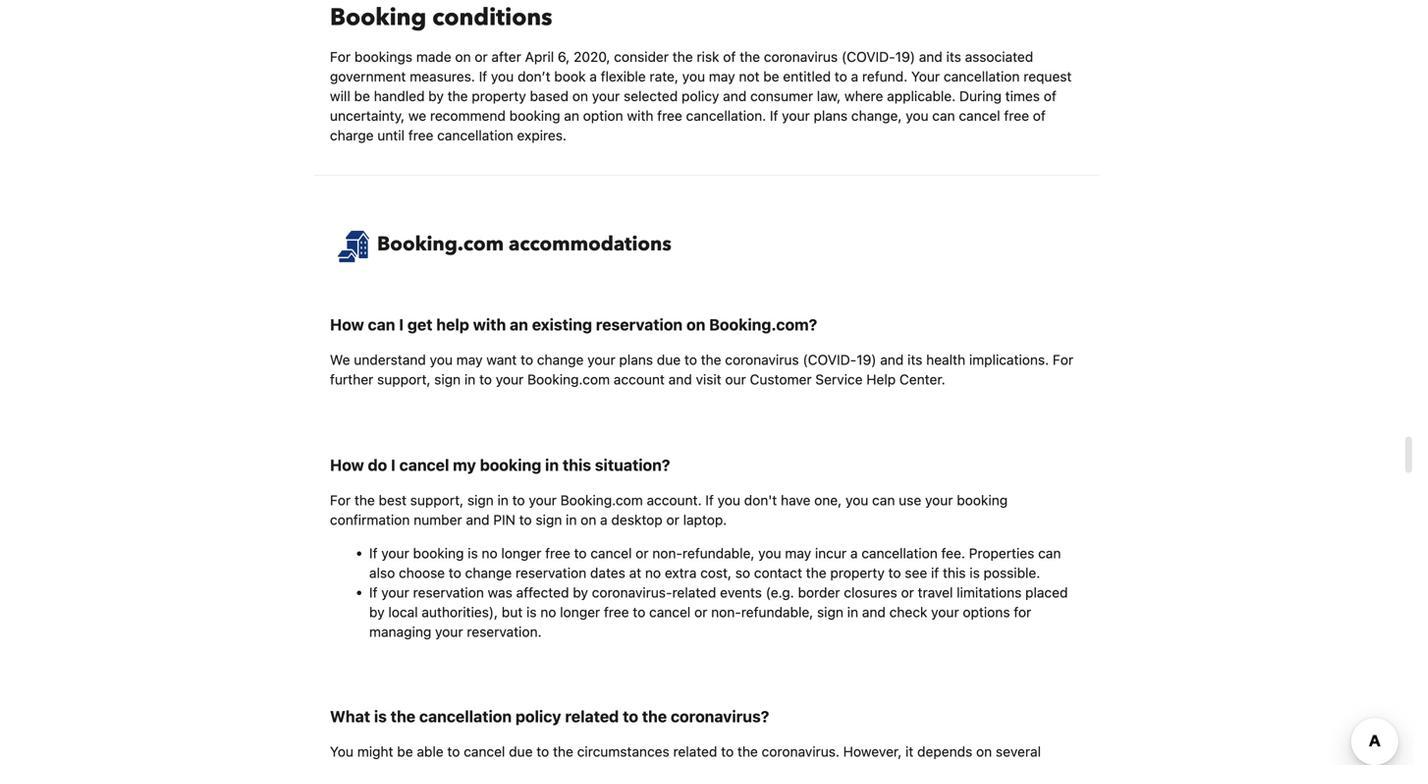 Task type: locate. For each thing, give the bounding box(es) containing it.
if
[[931, 565, 939, 581]]

0 horizontal spatial reservation
[[413, 584, 484, 601]]

2 vertical spatial for
[[330, 492, 351, 508]]

0 vertical spatial no
[[482, 545, 498, 561]]

your left booking,
[[675, 763, 703, 765]]

the inside for the best support, sign in to your booking.com account. if you don't have one, you can use your booking confirmation number and pin to sign in on a desktop or laptop.
[[355, 492, 375, 508]]

its up "center."
[[908, 351, 923, 368]]

0 vertical spatial made
[[416, 49, 452, 65]]

how left do
[[330, 456, 364, 474]]

we understand you may want to change your plans due to the coronavirus (covid-19) and its health implications. for further support, sign in to your booking.com account and visit our customer service help center.
[[330, 351, 1074, 387]]

1 horizontal spatial made
[[636, 763, 671, 765]]

if up laptop.
[[706, 492, 714, 508]]

by
[[429, 88, 444, 104], [573, 584, 588, 601], [369, 604, 385, 620]]

free down selected
[[657, 108, 683, 124]]

the down what is the cancellation policy related to the coronavirus?
[[553, 744, 574, 760]]

1 horizontal spatial an
[[564, 108, 580, 124]]

request
[[1024, 68, 1072, 85]]

0 horizontal spatial its
[[908, 351, 923, 368]]

or down account. on the bottom left of page
[[667, 512, 680, 528]]

don't
[[744, 492, 777, 508]]

not
[[739, 68, 760, 85]]

related inside you might be able to cancel due to the circumstances related to the coronavirus. however, it depends on several factors, including your destination, the date you made your booking, country of origin, arrival date, and reason fo
[[673, 744, 717, 760]]

1 vertical spatial be
[[354, 88, 370, 104]]

entitled
[[783, 68, 831, 85]]

charge
[[330, 127, 374, 144]]

1 horizontal spatial change
[[537, 351, 584, 368]]

how up we
[[330, 315, 364, 334]]

booking
[[510, 108, 560, 124], [480, 456, 541, 474], [957, 492, 1008, 508], [413, 545, 464, 561]]

reservation up affected
[[516, 565, 587, 581]]

for up "government" at the left top of page
[[330, 49, 351, 65]]

0 vertical spatial policy
[[682, 88, 719, 104]]

affected
[[516, 584, 569, 601]]

booking.com up help
[[377, 231, 504, 258]]

2 horizontal spatial may
[[785, 545, 811, 561]]

your
[[592, 88, 620, 104], [782, 108, 810, 124], [588, 351, 616, 368], [496, 371, 524, 387], [529, 492, 557, 508], [925, 492, 953, 508], [381, 545, 409, 561], [381, 584, 409, 601], [931, 604, 959, 620], [435, 624, 463, 640], [443, 763, 471, 765], [675, 763, 703, 765]]

19) inside we understand you may want to change your plans due to the coronavirus (covid-19) and its health implications. for further support, sign in to your booking.com account and visit our customer service help center.
[[857, 351, 877, 368]]

1 vertical spatial for
[[1053, 351, 1074, 368]]

0 horizontal spatial due
[[509, 744, 533, 760]]

(covid- inside we understand you may want to change your plans due to the coronavirus (covid-19) and its health implications. for further support, sign in to your booking.com account and visit our customer service help center.
[[803, 351, 857, 368]]

so
[[736, 565, 751, 581]]

i left get
[[399, 315, 404, 334]]

cost,
[[700, 565, 732, 581]]

booking up expires.
[[510, 108, 560, 124]]

cancellation up see
[[862, 545, 938, 561]]

related
[[672, 584, 717, 601], [565, 707, 619, 726], [673, 744, 717, 760]]

customer
[[750, 371, 812, 387]]

by down measures.
[[429, 88, 444, 104]]

1 horizontal spatial no
[[541, 604, 556, 620]]

0 horizontal spatial longer
[[501, 545, 542, 561]]

1 horizontal spatial plans
[[814, 108, 848, 124]]

1 horizontal spatial i
[[399, 315, 404, 334]]

by right affected
[[573, 584, 588, 601]]

an inside for bookings made on or after april 6, 2020, consider the risk of the coronavirus (covid-19) and its associated government measures. if you don't book a flexible rate, you may not be entitled to a refund. your cancellation request will be handled by the property based on your selected policy and consumer law, where applicable. during times of uncertainty, we recommend booking an option with free cancellation. if your plans change, you can cancel free of charge until free cancellation expires.
[[564, 108, 580, 124]]

1 horizontal spatial reservation
[[516, 565, 587, 581]]

cancel inside you might be able to cancel due to the circumstances related to the coronavirus. however, it depends on several factors, including your destination, the date you made your booking, country of origin, arrival date, and reason fo
[[464, 744, 505, 760]]

made inside for bookings made on or after april 6, 2020, consider the risk of the coronavirus (covid-19) and its associated government measures. if you don't book a flexible rate, you may not be entitled to a refund. your cancellation request will be handled by the property based on your selected policy and consumer law, where applicable. during times of uncertainty, we recommend booking an option with free cancellation. if your plans change, you can cancel free of charge until free cancellation expires.
[[416, 49, 452, 65]]

cancel down the during
[[959, 108, 1001, 124]]

made
[[416, 49, 452, 65], [636, 763, 671, 765]]

1 vertical spatial coronavirus
[[725, 351, 799, 368]]

0 horizontal spatial with
[[473, 315, 506, 334]]

law,
[[817, 88, 841, 104]]

1 vertical spatial how
[[330, 456, 364, 474]]

1 vertical spatial with
[[473, 315, 506, 334]]

longer
[[501, 545, 542, 561], [560, 604, 600, 620]]

property inside the if your booking is no longer free to cancel or non-refundable, you may incur a cancellation fee. properties can also choose to change reservation dates at no extra cost, so contact the property to see if this is possible. if your reservation was affected by coronavirus-related events (e.g. border closures or travel limitations placed by local authorities), but is no longer free to cancel or non-refundable, sign in and check your options for managing your reservation.
[[830, 565, 885, 581]]

1 horizontal spatial due
[[657, 351, 681, 368]]

2 vertical spatial related
[[673, 744, 717, 760]]

no down affected
[[541, 604, 556, 620]]

sign right pin
[[536, 512, 562, 528]]

0 vertical spatial due
[[657, 351, 681, 368]]

2 vertical spatial be
[[397, 744, 413, 760]]

in left desktop at the left of the page
[[566, 512, 577, 528]]

a left desktop at the left of the page
[[600, 512, 608, 528]]

its left associated
[[947, 49, 962, 65]]

1 horizontal spatial its
[[947, 49, 962, 65]]

cancellation inside the if your booking is no longer free to cancel or non-refundable, you may incur a cancellation fee. properties can also choose to change reservation dates at no extra cost, so contact the property to see if this is possible. if your reservation was affected by coronavirus-related events (e.g. border closures or travel limitations placed by local authorities), but is no longer free to cancel or non-refundable, sign in and check your options for managing your reservation.
[[862, 545, 938, 561]]

but
[[502, 604, 523, 620]]

1 horizontal spatial may
[[709, 68, 735, 85]]

0 horizontal spatial change
[[465, 565, 512, 581]]

on left desktop at the left of the page
[[581, 512, 597, 528]]

0 vertical spatial booking.com
[[377, 231, 504, 258]]

selected
[[624, 88, 678, 104]]

this left situation?
[[563, 456, 591, 474]]

policy up destination,
[[516, 707, 561, 726]]

and inside for the best support, sign in to your booking.com account. if you don't have one, you can use your booking confirmation number and pin to sign in on a desktop or laptop.
[[466, 512, 490, 528]]

sign
[[434, 371, 461, 387], [467, 492, 494, 508], [536, 512, 562, 528], [817, 604, 844, 620]]

property up recommend
[[472, 88, 526, 104]]

or inside for the best support, sign in to your booking.com account. if you don't have one, you can use your booking confirmation number and pin to sign in on a desktop or laptop.
[[667, 512, 680, 528]]

a inside the if your booking is no longer free to cancel or non-refundable, you may incur a cancellation fee. properties can also choose to change reservation dates at no extra cost, so contact the property to see if this is possible. if your reservation was affected by coronavirus-related events (e.g. border closures or travel limitations placed by local authorities), but is no longer free to cancel or non-refundable, sign in and check your options for managing your reservation.
[[851, 545, 858, 561]]

including
[[382, 763, 440, 765]]

1 how from the top
[[330, 315, 364, 334]]

policy
[[682, 88, 719, 104], [516, 707, 561, 726]]

it
[[906, 744, 914, 760]]

the up visit
[[701, 351, 722, 368]]

its inside we understand you may want to change your plans due to the coronavirus (covid-19) and its health implications. for further support, sign in to your booking.com account and visit our customer service help center.
[[908, 351, 923, 368]]

you down applicable.
[[906, 108, 929, 124]]

cancellation.
[[686, 108, 766, 124]]

cancellation
[[944, 68, 1020, 85], [437, 127, 513, 144], [862, 545, 938, 561], [419, 707, 512, 726]]

on up we understand you may want to change your plans due to the coronavirus (covid-19) and its health implications. for further support, sign in to your booking.com account and visit our customer service help center.
[[687, 315, 706, 334]]

coronavirus inside for bookings made on or after april 6, 2020, consider the risk of the coronavirus (covid-19) and its associated government measures. if you don't book a flexible rate, you may not be entitled to a refund. your cancellation request will be handled by the property based on your selected policy and consumer law, where applicable. during times of uncertainty, we recommend booking an option with free cancellation. if your plans change, you can cancel free of charge until free cancellation expires.
[[764, 49, 838, 65]]

and inside the if your booking is no longer free to cancel or non-refundable, you may incur a cancellation fee. properties can also choose to change reservation dates at no extra cost, so contact the property to see if this is possible. if your reservation was affected by coronavirus-related events (e.g. border closures or travel limitations placed by local authorities), but is no longer free to cancel or non-refundable, sign in and check your options for managing your reservation.
[[862, 604, 886, 620]]

can inside for bookings made on or after april 6, 2020, consider the risk of the coronavirus (covid-19) and its associated government measures. if you don't book a flexible rate, you may not be entitled to a refund. your cancellation request will be handled by the property based on your selected policy and consumer law, where applicable. during times of uncertainty, we recommend booking an option with free cancellation. if your plans change, you can cancel free of charge until free cancellation expires.
[[933, 108, 955, 124]]

0 vertical spatial an
[[564, 108, 580, 124]]

be up 'including'
[[397, 744, 413, 760]]

1 vertical spatial (covid-
[[803, 351, 857, 368]]

laptop.
[[683, 512, 727, 528]]

in down help
[[465, 371, 476, 387]]

and
[[919, 49, 943, 65], [723, 88, 747, 104], [880, 351, 904, 368], [669, 371, 692, 387], [466, 512, 490, 528], [862, 604, 886, 620], [956, 763, 979, 765]]

0 horizontal spatial property
[[472, 88, 526, 104]]

1 vertical spatial longer
[[560, 604, 600, 620]]

0 vertical spatial 19)
[[896, 49, 915, 65]]

choose
[[399, 565, 445, 581]]

and down depends
[[956, 763, 979, 765]]

0 horizontal spatial an
[[510, 315, 528, 334]]

0 horizontal spatial no
[[482, 545, 498, 561]]

cancel inside for bookings made on or after april 6, 2020, consider the risk of the coronavirus (covid-19) and its associated government measures. if you don't book a flexible rate, you may not be entitled to a refund. your cancellation request will be handled by the property based on your selected policy and consumer law, where applicable. during times of uncertainty, we recommend booking an option with free cancellation. if your plans change, you can cancel free of charge until free cancellation expires.
[[959, 108, 1001, 124]]

19) inside for bookings made on or after april 6, 2020, consider the risk of the coronavirus (covid-19) and its associated government measures. if you don't book a flexible rate, you may not be entitled to a refund. your cancellation request will be handled by the property based on your selected policy and consumer law, where applicable. during times of uncertainty, we recommend booking an option with free cancellation. if your plans change, you can cancel free of charge until free cancellation expires.
[[896, 49, 915, 65]]

made up measures.
[[416, 49, 452, 65]]

this inside the if your booking is no longer free to cancel or non-refundable, you may incur a cancellation fee. properties can also choose to change reservation dates at no extra cost, so contact the property to see if this is possible. if your reservation was affected by coronavirus-related events (e.g. border closures or travel limitations placed by local authorities), but is no longer free to cancel or non-refundable, sign in and check your options for managing your reservation.
[[943, 565, 966, 581]]

be right not
[[763, 68, 780, 85]]

a right incur
[[851, 545, 858, 561]]

may
[[709, 68, 735, 85], [456, 351, 483, 368], [785, 545, 811, 561]]

can inside for the best support, sign in to your booking.com account. if you don't have one, you can use your booking confirmation number and pin to sign in on a desktop or laptop.
[[872, 492, 895, 508]]

your
[[912, 68, 940, 85]]

support, up number
[[410, 492, 464, 508]]

bookings
[[355, 49, 413, 65]]

0 vertical spatial how
[[330, 315, 364, 334]]

policy inside for bookings made on or after april 6, 2020, consider the risk of the coronavirus (covid-19) and its associated government measures. if you don't book a flexible rate, you may not be entitled to a refund. your cancellation request will be handled by the property based on your selected policy and consumer law, where applicable. during times of uncertainty, we recommend booking an option with free cancellation. if your plans change, you can cancel free of charge until free cancellation expires.
[[682, 88, 719, 104]]

2 vertical spatial no
[[541, 604, 556, 620]]

free down coronavirus-
[[604, 604, 629, 620]]

to inside for bookings made on or after april 6, 2020, consider the risk of the coronavirus (covid-19) and its associated government measures. if you don't book a flexible rate, you may not be entitled to a refund. your cancellation request will be handled by the property based on your selected policy and consumer law, where applicable. during times of uncertainty, we recommend booking an option with free cancellation. if your plans change, you can cancel free of charge until free cancellation expires.
[[835, 68, 848, 85]]

a inside for the best support, sign in to your booking.com account. if you don't have one, you can use your booking confirmation number and pin to sign in on a desktop or laptop.
[[600, 512, 608, 528]]

1 horizontal spatial this
[[943, 565, 966, 581]]

0 horizontal spatial i
[[391, 456, 396, 474]]

support, inside we understand you may want to change your plans due to the coronavirus (covid-19) and its health implications. for further support, sign in to your booking.com account and visit our customer service help center.
[[377, 371, 431, 387]]

free up affected
[[545, 545, 570, 561]]

1 vertical spatial may
[[456, 351, 483, 368]]

0 horizontal spatial made
[[416, 49, 452, 65]]

center.
[[900, 371, 946, 387]]

support,
[[377, 371, 431, 387], [410, 492, 464, 508]]

booking up "properties"
[[957, 492, 1008, 508]]

an down 'based'
[[564, 108, 580, 124]]

is up authorities),
[[468, 545, 478, 561]]

for for how do i cancel my booking in this situation?
[[330, 492, 351, 508]]

may inside we understand you may want to change your plans due to the coronavirus (covid-19) and its health implications. for further support, sign in to your booking.com account and visit our customer service help center.
[[456, 351, 483, 368]]

1 horizontal spatial 19)
[[896, 49, 915, 65]]

change
[[537, 351, 584, 368], [465, 565, 512, 581]]

(covid- up refund.
[[842, 49, 896, 65]]

0 horizontal spatial may
[[456, 351, 483, 368]]

on
[[455, 49, 471, 65], [573, 88, 588, 104], [687, 315, 706, 334], [581, 512, 597, 528], [976, 744, 992, 760]]

0 vertical spatial non-
[[653, 545, 683, 561]]

0 vertical spatial coronavirus
[[764, 49, 838, 65]]

0 horizontal spatial be
[[354, 88, 370, 104]]

0 vertical spatial support,
[[377, 371, 431, 387]]

further
[[330, 371, 374, 387]]

change,
[[852, 108, 902, 124]]

limitations
[[957, 584, 1022, 601]]

non- up extra
[[653, 545, 683, 561]]

your down authorities),
[[435, 624, 463, 640]]

plans down law,
[[814, 108, 848, 124]]

0 vertical spatial for
[[330, 49, 351, 65]]

2 vertical spatial by
[[369, 604, 385, 620]]

cancellation down recommend
[[437, 127, 513, 144]]

1 vertical spatial property
[[830, 565, 885, 581]]

1 vertical spatial no
[[645, 565, 661, 581]]

2020,
[[574, 49, 610, 65]]

0 vertical spatial its
[[947, 49, 962, 65]]

0 vertical spatial with
[[627, 108, 654, 124]]

we
[[409, 108, 426, 124]]

booking inside the if your booking is no longer free to cancel or non-refundable, you may incur a cancellation fee. properties can also choose to change reservation dates at no extra cost, so contact the property to see if this is possible. if your reservation was affected by coronavirus-related events (e.g. border closures or travel limitations placed by local authorities), but is no longer free to cancel or non-refundable, sign in and check your options for managing your reservation.
[[413, 545, 464, 561]]

1 vertical spatial non-
[[711, 604, 741, 620]]

1 vertical spatial 19)
[[857, 351, 877, 368]]

you down help
[[430, 351, 453, 368]]

if down consumer
[[770, 108, 778, 124]]

2 vertical spatial booking.com
[[561, 492, 643, 508]]

or up check
[[901, 584, 914, 601]]

due inside you might be able to cancel due to the circumstances related to the coronavirus. however, it depends on several factors, including your destination, the date you made your booking, country of origin, arrival date, and reason fo
[[509, 744, 533, 760]]

and inside you might be able to cancel due to the circumstances related to the coronavirus. however, it depends on several factors, including your destination, the date you made your booking, country of origin, arrival date, and reason fo
[[956, 763, 979, 765]]

1 horizontal spatial policy
[[682, 88, 719, 104]]

coronavirus.
[[762, 744, 840, 760]]

for bookings made on or after april 6, 2020, consider the risk of the coronavirus (covid-19) and its associated government measures. if you don't book a flexible rate, you may not be entitled to a refund. your cancellation request will be handled by the property based on your selected policy and consumer law, where applicable. during times of uncertainty, we recommend booking an option with free cancellation. if your plans change, you can cancel free of charge until free cancellation expires.
[[330, 49, 1072, 144]]

change inside we understand you may want to change your plans due to the coronavirus (covid-19) and its health implications. for further support, sign in to your booking.com account and visit our customer service help center.
[[537, 351, 584, 368]]

use
[[899, 492, 922, 508]]

1 vertical spatial made
[[636, 763, 671, 765]]

i right do
[[391, 456, 396, 474]]

0 vertical spatial reservation
[[596, 315, 683, 334]]

change down existing
[[537, 351, 584, 368]]

booking up choose
[[413, 545, 464, 561]]

1 vertical spatial an
[[510, 315, 528, 334]]

0 vertical spatial plans
[[814, 108, 848, 124]]

19) up your on the top of page
[[896, 49, 915, 65]]

you inside we understand you may want to change your plans due to the coronavirus (covid-19) and its health implications. for further support, sign in to your booking.com account and visit our customer service help center.
[[430, 351, 453, 368]]

i for cancel
[[391, 456, 396, 474]]

related down extra
[[672, 584, 717, 601]]

plans inside we understand you may want to change your plans due to the coronavirus (covid-19) and its health implications. for further support, sign in to your booking.com account and visit our customer service help center.
[[619, 351, 653, 368]]

0 horizontal spatial 19)
[[857, 351, 877, 368]]

0 horizontal spatial plans
[[619, 351, 653, 368]]

this
[[563, 456, 591, 474], [943, 565, 966, 581]]

a
[[590, 68, 597, 85], [851, 68, 859, 85], [600, 512, 608, 528], [851, 545, 858, 561]]

if your booking is no longer free to cancel or non-refundable, you may incur a cancellation fee. properties can also choose to change reservation dates at no extra cost, so contact the property to see if this is possible. if your reservation was affected by coronavirus-related events (e.g. border closures or travel limitations placed by local authorities), but is no longer free to cancel or non-refundable, sign in and check your options for managing your reservation.
[[369, 545, 1068, 640]]

factors,
[[330, 763, 378, 765]]

19)
[[896, 49, 915, 65], [857, 351, 877, 368]]

sign inside the if your booking is no longer free to cancel or non-refundable, you may incur a cancellation fee. properties can also choose to change reservation dates at no extra cost, so contact the property to see if this is possible. if your reservation was affected by coronavirus-related events (e.g. border closures or travel limitations placed by local authorities), but is no longer free to cancel or non-refundable, sign in and check your options for managing your reservation.
[[817, 604, 844, 620]]

1 vertical spatial change
[[465, 565, 512, 581]]

2 how from the top
[[330, 456, 364, 474]]

country
[[765, 763, 814, 765]]

1 horizontal spatial property
[[830, 565, 885, 581]]

booking.com?
[[709, 315, 818, 334]]

you might be able to cancel due to the circumstances related to the coronavirus. however, it depends on several factors, including your destination, the date you made your booking, country of origin, arrival date, and reason fo
[[330, 744, 1047, 765]]

0 vertical spatial (covid-
[[842, 49, 896, 65]]

can down applicable.
[[933, 108, 955, 124]]

1 horizontal spatial with
[[627, 108, 654, 124]]

of
[[723, 49, 736, 65], [1044, 88, 1057, 104], [1033, 108, 1046, 124], [818, 763, 830, 765]]

booking.com
[[377, 231, 504, 258], [528, 371, 610, 387], [561, 492, 643, 508]]

booking inside for bookings made on or after april 6, 2020, consider the risk of the coronavirus (covid-19) and its associated government measures. if you don't book a flexible rate, you may not be entitled to a refund. your cancellation request will be handled by the property based on your selected policy and consumer law, where applicable. during times of uncertainty, we recommend booking an option with free cancellation. if your plans change, you can cancel free of charge until free cancellation expires.
[[510, 108, 560, 124]]

(covid-
[[842, 49, 896, 65], [803, 351, 857, 368]]

sign down border
[[817, 604, 844, 620]]

you down the 'after'
[[491, 68, 514, 85]]

1 vertical spatial booking.com
[[528, 371, 610, 387]]

refundable, down (e.g.
[[741, 604, 814, 620]]

options
[[963, 604, 1010, 620]]

on inside you might be able to cancel due to the circumstances related to the coronavirus. however, it depends on several factors, including your destination, the date you made your booking, country of origin, arrival date, and reason fo
[[976, 744, 992, 760]]

cancel up destination,
[[464, 744, 505, 760]]

(covid- up service
[[803, 351, 857, 368]]

government
[[330, 68, 406, 85]]

1 vertical spatial by
[[573, 584, 588, 601]]

0 vertical spatial related
[[672, 584, 717, 601]]

1 horizontal spatial by
[[429, 88, 444, 104]]

1 vertical spatial plans
[[619, 351, 653, 368]]

the left risk
[[673, 49, 693, 65]]

for inside for bookings made on or after april 6, 2020, consider the risk of the coronavirus (covid-19) and its associated government measures. if you don't book a flexible rate, you may not be entitled to a refund. your cancellation request will be handled by the property based on your selected policy and consumer law, where applicable. during times of uncertainty, we recommend booking an option with free cancellation. if your plans change, you can cancel free of charge until free cancellation expires.
[[330, 49, 351, 65]]

for right "implications."
[[1053, 351, 1074, 368]]

1 vertical spatial i
[[391, 456, 396, 474]]

implications.
[[969, 351, 1049, 368]]

longer down affected
[[560, 604, 600, 620]]

0 horizontal spatial this
[[563, 456, 591, 474]]

in
[[465, 371, 476, 387], [545, 456, 559, 474], [498, 492, 509, 508], [566, 512, 577, 528], [847, 604, 859, 620]]

your up account
[[588, 351, 616, 368]]

1 horizontal spatial be
[[397, 744, 413, 760]]

1 vertical spatial reservation
[[516, 565, 587, 581]]

what
[[330, 707, 370, 726]]

0 vertical spatial property
[[472, 88, 526, 104]]

can left use in the right bottom of the page
[[872, 492, 895, 508]]

for the best support, sign in to your booking.com account. if you don't have one, you can use your booking confirmation number and pin to sign in on a desktop or laptop.
[[330, 492, 1008, 528]]

have
[[781, 492, 811, 508]]

the up the might
[[391, 707, 416, 726]]

on up reason
[[976, 744, 992, 760]]

i for get
[[399, 315, 404, 334]]

consumer
[[750, 88, 813, 104]]

be up uncertainty,
[[354, 88, 370, 104]]

until
[[378, 127, 405, 144]]

expires.
[[517, 127, 567, 144]]

2 horizontal spatial be
[[763, 68, 780, 85]]

you inside you might be able to cancel due to the circumstances related to the coronavirus. however, it depends on several factors, including your destination, the date you made your booking, country of origin, arrival date, and reason fo
[[609, 763, 632, 765]]

service
[[816, 371, 863, 387]]

i
[[399, 315, 404, 334], [391, 456, 396, 474]]

can
[[933, 108, 955, 124], [368, 315, 395, 334], [872, 492, 895, 508], [1038, 545, 1061, 561]]

for
[[330, 49, 351, 65], [1053, 351, 1074, 368], [330, 492, 351, 508]]

0 vertical spatial by
[[429, 88, 444, 104]]

made down circumstances
[[636, 763, 671, 765]]

coronavirus up entitled
[[764, 49, 838, 65]]

0 vertical spatial change
[[537, 351, 584, 368]]

date
[[577, 763, 606, 765]]

after
[[492, 49, 521, 65]]

coronavirus
[[764, 49, 838, 65], [725, 351, 799, 368]]

0 vertical spatial longer
[[501, 545, 542, 561]]

1 vertical spatial policy
[[516, 707, 561, 726]]

1 vertical spatial support,
[[410, 492, 464, 508]]

for inside for the best support, sign in to your booking.com account. if you don't have one, you can use your booking confirmation number and pin to sign in on a desktop or laptop.
[[330, 492, 351, 508]]

with
[[627, 108, 654, 124], [473, 315, 506, 334]]

2 horizontal spatial no
[[645, 565, 661, 581]]

origin,
[[834, 763, 874, 765]]

you inside the if your booking is no longer free to cancel or non-refundable, you may incur a cancellation fee. properties can also choose to change reservation dates at no extra cost, so contact the property to see if this is possible. if your reservation was affected by coronavirus-related events (e.g. border closures or travel limitations placed by local authorities), but is no longer free to cancel or non-refundable, sign in and check your options for managing your reservation.
[[759, 545, 781, 561]]

change inside the if your booking is no longer free to cancel or non-refundable, you may incur a cancellation fee. properties can also choose to change reservation dates at no extra cost, so contact the property to see if this is possible. if your reservation was affected by coronavirus-related events (e.g. border closures or travel limitations placed by local authorities), but is no longer free to cancel or non-refundable, sign in and check your options for managing your reservation.
[[465, 565, 512, 581]]

reservation up authorities),
[[413, 584, 484, 601]]

support, inside for the best support, sign in to your booking.com account. if you don't have one, you can use your booking confirmation number and pin to sign in on a desktop or laptop.
[[410, 492, 464, 508]]

cancellation up able
[[419, 707, 512, 726]]

1 vertical spatial its
[[908, 351, 923, 368]]

for up confirmation
[[330, 492, 351, 508]]

1 vertical spatial this
[[943, 565, 966, 581]]



Task type: vqa. For each thing, say whether or not it's contained in the screenshot.
Customer
yes



Task type: describe. For each thing, give the bounding box(es) containing it.
is right what
[[374, 707, 387, 726]]

on inside for the best support, sign in to your booking.com account. if you don't have one, you can use your booking confirmation number and pin to sign in on a desktop or laptop.
[[581, 512, 597, 528]]

is right the but
[[527, 604, 537, 620]]

account
[[614, 371, 665, 387]]

property inside for bookings made on or after april 6, 2020, consider the risk of the coronavirus (covid-19) and its associated government measures. if you don't book a flexible rate, you may not be entitled to a refund. your cancellation request will be handled by the property based on your selected policy and consumer law, where applicable. during times of uncertainty, we recommend booking an option with free cancellation. if your plans change, you can cancel free of charge until free cancellation expires.
[[472, 88, 526, 104]]

and left visit
[[669, 371, 692, 387]]

option
[[583, 108, 623, 124]]

0 vertical spatial refundable,
[[683, 545, 755, 561]]

don't
[[518, 68, 551, 85]]

we
[[330, 351, 350, 368]]

the up recommend
[[448, 88, 468, 104]]

the inside the if your booking is no longer free to cancel or non-refundable, you may incur a cancellation fee. properties can also choose to change reservation dates at no extra cost, so contact the property to see if this is possible. if your reservation was affected by coronavirus-related events (e.g. border closures or travel limitations placed by local authorities), but is no longer free to cancel or non-refundable, sign in and check your options for managing your reservation.
[[806, 565, 827, 581]]

will
[[330, 88, 350, 104]]

for for booking conditions
[[330, 49, 351, 65]]

destination,
[[475, 763, 549, 765]]

fee.
[[942, 545, 965, 561]]

0 horizontal spatial non-
[[653, 545, 683, 561]]

1 vertical spatial refundable,
[[741, 604, 814, 620]]

see
[[905, 565, 928, 581]]

uncertainty,
[[330, 108, 405, 124]]

and up your on the top of page
[[919, 49, 943, 65]]

properties
[[969, 545, 1035, 561]]

do
[[368, 456, 387, 474]]

your down travel on the bottom right
[[931, 604, 959, 620]]

free down we
[[408, 127, 434, 144]]

authorities),
[[422, 604, 498, 620]]

border
[[798, 584, 840, 601]]

sign up pin
[[467, 492, 494, 508]]

your down want
[[496, 371, 524, 387]]

depends
[[918, 744, 973, 760]]

booking right 'my'
[[480, 456, 541, 474]]

you right one,
[[846, 492, 869, 508]]

booking.com inside we understand you may want to change your plans due to the coronavirus (covid-19) and its health implications. for further support, sign in to your booking.com account and visit our customer service help center.
[[528, 371, 610, 387]]

made inside you might be able to cancel due to the circumstances related to the coronavirus. however, it depends on several factors, including your destination, the date you made your booking, country of origin, arrival date, and reason fo
[[636, 763, 671, 765]]

may inside for bookings made on or after april 6, 2020, consider the risk of the coronavirus (covid-19) and its associated government measures. if you don't book a flexible rate, you may not be entitled to a refund. your cancellation request will be handled by the property based on your selected policy and consumer law, where applicable. during times of uncertainty, we recommend booking an option with free cancellation. if your plans change, you can cancel free of charge until free cancellation expires.
[[709, 68, 735, 85]]

can up understand
[[368, 315, 395, 334]]

accommodations
[[509, 231, 672, 258]]

may inside the if your booking is no longer free to cancel or non-refundable, you may incur a cancellation fee. properties can also choose to change reservation dates at no extra cost, so contact the property to see if this is possible. if your reservation was affected by coronavirus-related events (e.g. border closures or travel limitations placed by local authorities), but is no longer free to cancel or non-refundable, sign in and check your options for managing your reservation.
[[785, 545, 811, 561]]

with inside for bookings made on or after april 6, 2020, consider the risk of the coronavirus (covid-19) and its associated government measures. if you don't book a flexible rate, you may not be entitled to a refund. your cancellation request will be handled by the property based on your selected policy and consumer law, where applicable. during times of uncertainty, we recommend booking an option with free cancellation. if your plans change, you can cancel free of charge until free cancellation expires.
[[627, 108, 654, 124]]

be inside you might be able to cancel due to the circumstances related to the coronavirus. however, it depends on several factors, including your destination, the date you made your booking, country of origin, arrival date, and reason fo
[[397, 744, 413, 760]]

of down request
[[1044, 88, 1057, 104]]

if down the also
[[369, 584, 378, 601]]

sign inside we understand you may want to change your plans due to the coronavirus (covid-19) and its health implications. for further support, sign in to your booking.com account and visit our customer service help center.
[[434, 371, 461, 387]]

plans inside for bookings made on or after april 6, 2020, consider the risk of the coronavirus (covid-19) and its associated government measures. if you don't book a flexible rate, you may not be entitled to a refund. your cancellation request will be handled by the property based on your selected policy and consumer law, where applicable. during times of uncertainty, we recommend booking an option with free cancellation. if your plans change, you can cancel free of charge until free cancellation expires.
[[814, 108, 848, 124]]

your up option
[[592, 88, 620, 104]]

how can i get help with an existing reservation on booking.com?
[[330, 315, 818, 334]]

you
[[330, 744, 354, 760]]

measures.
[[410, 68, 475, 85]]

by inside for bookings made on or after april 6, 2020, consider the risk of the coronavirus (covid-19) and its associated government measures. if you don't book a flexible rate, you may not be entitled to a refund. your cancellation request will be handled by the property based on your selected policy and consumer law, where applicable. during times of uncertainty, we recommend booking an option with free cancellation. if your plans change, you can cancel free of charge until free cancellation expires.
[[429, 88, 444, 104]]

how for how do i cancel my booking in this situation?
[[330, 456, 364, 474]]

contact
[[754, 565, 802, 581]]

at
[[629, 565, 642, 581]]

placed
[[1026, 584, 1068, 601]]

however,
[[844, 744, 902, 760]]

is up limitations
[[970, 565, 980, 581]]

cancel left 'my'
[[399, 456, 449, 474]]

1 vertical spatial related
[[565, 707, 619, 726]]

on down the book
[[573, 88, 588, 104]]

incur
[[815, 545, 847, 561]]

get
[[408, 315, 433, 334]]

a down the 2020,
[[590, 68, 597, 85]]

if inside for the best support, sign in to your booking.com account. if you don't have one, you can use your booking confirmation number and pin to sign in on a desktop or laptop.
[[706, 492, 714, 508]]

cancel up the dates
[[591, 545, 632, 561]]

2 vertical spatial reservation
[[413, 584, 484, 601]]

and up the cancellation.
[[723, 88, 747, 104]]

several
[[996, 744, 1041, 760]]

6,
[[558, 49, 570, 65]]

reason
[[983, 763, 1026, 765]]

extra
[[665, 565, 697, 581]]

in left situation?
[[545, 456, 559, 474]]

for inside we understand you may want to change your plans due to the coronavirus (covid-19) and its health implications. for further support, sign in to your booking.com account and visit our customer service help center.
[[1053, 351, 1074, 368]]

best
[[379, 492, 407, 508]]

managing
[[369, 624, 432, 640]]

the inside we understand you may want to change your plans due to the coronavirus (covid-19) and its health implications. for further support, sign in to your booking.com account and visit our customer service help center.
[[701, 351, 722, 368]]

how do i cancel my booking in this situation?
[[330, 456, 670, 474]]

or up at at the bottom left of the page
[[636, 545, 649, 561]]

date,
[[920, 763, 952, 765]]

account.
[[647, 492, 702, 508]]

booking.com accommodations
[[377, 231, 672, 258]]

on up measures.
[[455, 49, 471, 65]]

your down able
[[443, 763, 471, 765]]

how for how can i get help with an existing reservation on booking.com?
[[330, 315, 364, 334]]

and up 'help'
[[880, 351, 904, 368]]

your up the local
[[381, 584, 409, 601]]

refund.
[[862, 68, 908, 85]]

consider
[[614, 49, 669, 65]]

in inside the if your booking is no longer free to cancel or non-refundable, you may incur a cancellation fee. properties can also choose to change reservation dates at no extra cost, so contact the property to see if this is possible. if your reservation was affected by coronavirus-related events (e.g. border closures or travel limitations placed by local authorities), but is no longer free to cancel or non-refundable, sign in and check your options for managing your reservation.
[[847, 604, 859, 620]]

might
[[357, 744, 393, 760]]

2 horizontal spatial by
[[573, 584, 588, 601]]

your down "how do i cancel my booking in this situation?"
[[529, 492, 557, 508]]

check
[[890, 604, 928, 620]]

possible.
[[984, 565, 1041, 581]]

or down cost,
[[695, 604, 708, 620]]

booking.com inside for the best support, sign in to your booking.com account. if you don't have one, you can use your booking confirmation number and pin to sign in on a desktop or laptop.
[[561, 492, 643, 508]]

conditions
[[432, 2, 553, 34]]

your down consumer
[[782, 108, 810, 124]]

pin
[[493, 512, 516, 528]]

circumstances
[[577, 744, 670, 760]]

(covid- inside for bookings made on or after april 6, 2020, consider the risk of the coronavirus (covid-19) and its associated government measures. if you don't book a flexible rate, you may not be entitled to a refund. your cancellation request will be handled by the property based on your selected policy and consumer law, where applicable. during times of uncertainty, we recommend booking an option with free cancellation. if your plans change, you can cancel free of charge until free cancellation expires.
[[842, 49, 896, 65]]

related inside the if your booking is no longer free to cancel or non-refundable, you may incur a cancellation fee. properties can also choose to change reservation dates at no extra cost, so contact the property to see if this is possible. if your reservation was affected by coronavirus-related events (e.g. border closures or travel limitations placed by local authorities), but is no longer free to cancel or non-refundable, sign in and check your options for managing your reservation.
[[672, 584, 717, 601]]

0 vertical spatial this
[[563, 456, 591, 474]]

help
[[436, 315, 469, 334]]

events
[[720, 584, 762, 601]]

of right risk
[[723, 49, 736, 65]]

local
[[388, 604, 418, 620]]

where
[[845, 88, 883, 104]]

able
[[417, 744, 444, 760]]

1 horizontal spatial non-
[[711, 604, 741, 620]]

situation?
[[595, 456, 670, 474]]

1 horizontal spatial longer
[[560, 604, 600, 620]]

if right measures.
[[479, 68, 487, 85]]

risk
[[697, 49, 720, 65]]

associated
[[965, 49, 1034, 65]]

0 horizontal spatial policy
[[516, 707, 561, 726]]

also
[[369, 565, 395, 581]]

(e.g.
[[766, 584, 794, 601]]

visit
[[696, 371, 722, 387]]

booking conditions
[[330, 2, 553, 34]]

cancel down extra
[[649, 604, 691, 620]]

a up where
[[851, 68, 859, 85]]

can inside the if your booking is no longer free to cancel or non-refundable, you may incur a cancellation fee. properties can also choose to change reservation dates at no extra cost, so contact the property to see if this is possible. if your reservation was affected by coronavirus-related events (e.g. border closures or travel limitations placed by local authorities), but is no longer free to cancel or non-refundable, sign in and check your options for managing your reservation.
[[1038, 545, 1061, 561]]

booking
[[330, 2, 427, 34]]

booking,
[[707, 763, 761, 765]]

cancellation up the during
[[944, 68, 1020, 85]]

of inside you might be able to cancel due to the circumstances related to the coronavirus. however, it depends on several factors, including your destination, the date you made your booking, country of origin, arrival date, and reason fo
[[818, 763, 830, 765]]

closures
[[844, 584, 898, 601]]

one,
[[815, 492, 842, 508]]

help
[[867, 371, 896, 387]]

2 horizontal spatial reservation
[[596, 315, 683, 334]]

due inside we understand you may want to change your plans due to the coronavirus (covid-19) and its health implications. for further support, sign in to your booking.com account and visit our customer service help center.
[[657, 351, 681, 368]]

if up the also
[[369, 545, 378, 561]]

during
[[960, 88, 1002, 104]]

free down the times
[[1004, 108, 1029, 124]]

the up circumstances
[[642, 707, 667, 726]]

the up booking,
[[738, 744, 758, 760]]

its inside for bookings made on or after april 6, 2020, consider the risk of the coronavirus (covid-19) and its associated government measures. if you don't book a flexible rate, you may not be entitled to a refund. your cancellation request will be handled by the property based on your selected policy and consumer law, where applicable. during times of uncertainty, we recommend booking an option with free cancellation. if your plans change, you can cancel free of charge until free cancellation expires.
[[947, 49, 962, 65]]

you up laptop.
[[718, 492, 741, 508]]

in up pin
[[498, 492, 509, 508]]

desktop
[[611, 512, 663, 528]]

our
[[725, 371, 746, 387]]

april
[[525, 49, 554, 65]]

applicable.
[[887, 88, 956, 104]]

0 horizontal spatial by
[[369, 604, 385, 620]]

or inside for bookings made on or after april 6, 2020, consider the risk of the coronavirus (covid-19) and its associated government measures. if you don't book a flexible rate, you may not be entitled to a refund. your cancellation request will be handled by the property based on your selected policy and consumer law, where applicable. during times of uncertainty, we recommend booking an option with free cancellation. if your plans change, you can cancel free of charge until free cancellation expires.
[[475, 49, 488, 65]]

coronavirus-
[[592, 584, 672, 601]]

health
[[926, 351, 966, 368]]

the left date
[[553, 763, 574, 765]]

times
[[1006, 88, 1040, 104]]

arrival
[[877, 763, 916, 765]]

flexible
[[601, 68, 646, 85]]

you down risk
[[682, 68, 705, 85]]

dates
[[590, 565, 626, 581]]

coronavirus inside we understand you may want to change your plans due to the coronavirus (covid-19) and its health implications. for further support, sign in to your booking.com account and visit our customer service help center.
[[725, 351, 799, 368]]

of down the times
[[1033, 108, 1046, 124]]

rate,
[[650, 68, 679, 85]]

your right use in the right bottom of the page
[[925, 492, 953, 508]]

what is the cancellation policy related to the coronavirus?
[[330, 707, 769, 726]]

your up the also
[[381, 545, 409, 561]]

the up not
[[740, 49, 760, 65]]

in inside we understand you may want to change your plans due to the coronavirus (covid-19) and its health implications. for further support, sign in to your booking.com account and visit our customer service help center.
[[465, 371, 476, 387]]

0 vertical spatial be
[[763, 68, 780, 85]]

coronavirus?
[[671, 707, 769, 726]]

booking inside for the best support, sign in to your booking.com account. if you don't have one, you can use your booking confirmation number and pin to sign in on a desktop or laptop.
[[957, 492, 1008, 508]]

handled
[[374, 88, 425, 104]]



